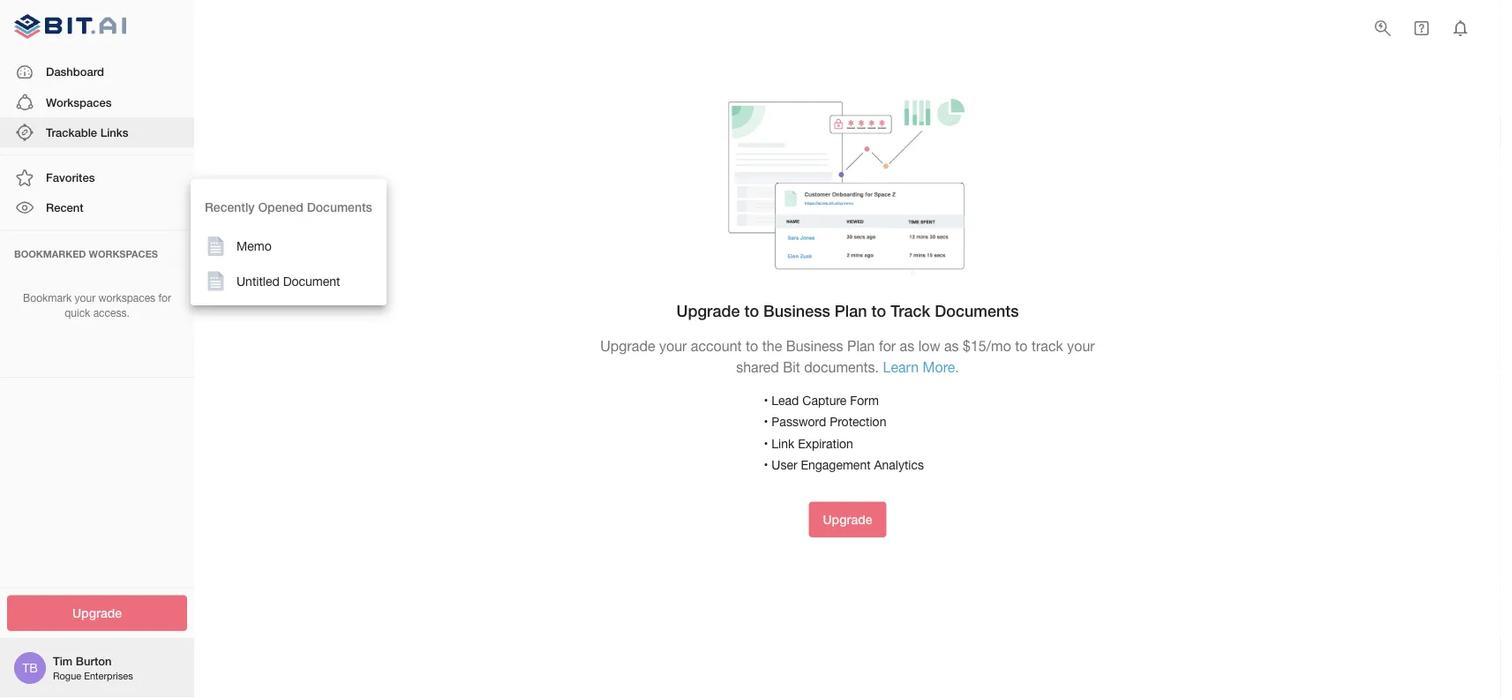 Task type: locate. For each thing, give the bounding box(es) containing it.
enterprises
[[84, 670, 133, 682]]

$15/mo
[[963, 338, 1012, 355]]

• lead capture form • password protection • link expiration • user engagement analytics
[[764, 393, 924, 472]]

as up 'learn'
[[900, 338, 915, 355]]

upgrade button
[[809, 502, 887, 538], [7, 596, 187, 631]]

recent button
[[0, 193, 194, 223]]

0 horizontal spatial your
[[75, 292, 95, 304]]

business up bit
[[786, 338, 844, 355]]

bookmark
[[23, 292, 72, 304]]

user
[[772, 458, 798, 472]]

bookmarked workspaces
[[14, 248, 158, 260]]

documents inside "menu"
[[307, 200, 372, 215]]

low
[[919, 338, 941, 355]]

as
[[900, 338, 915, 355], [945, 338, 959, 355]]

trackable links
[[46, 125, 128, 139]]

bookmarked
[[14, 248, 86, 260]]

• left password
[[764, 415, 768, 429]]

• left link
[[764, 436, 768, 451]]

for right workspaces
[[158, 292, 171, 304]]

1 vertical spatial documents
[[935, 302, 1019, 321]]

0 horizontal spatial upgrade button
[[7, 596, 187, 631]]

tim
[[53, 654, 73, 668]]

expiration
[[798, 436, 854, 451]]

workspaces button
[[0, 87, 194, 117]]

learn more. link
[[883, 359, 960, 375]]

documents up $15/mo at the right of the page
[[935, 302, 1019, 321]]

0 horizontal spatial documents
[[307, 200, 372, 215]]

your right track
[[1068, 338, 1095, 355]]

as right low
[[945, 338, 959, 355]]

0 vertical spatial upgrade button
[[809, 502, 887, 538]]

track
[[891, 302, 931, 321]]

• left lead
[[764, 393, 768, 408]]

access.
[[93, 307, 130, 319]]

bookmark your workspaces for quick access.
[[23, 292, 171, 319]]

upgrade button down engagement
[[809, 502, 887, 538]]

1 vertical spatial for
[[879, 338, 896, 355]]

menu containing recently opened documents
[[191, 179, 387, 306]]

• left "user"
[[764, 458, 768, 472]]

your
[[75, 292, 95, 304], [660, 338, 687, 355], [1068, 338, 1095, 355]]

1 vertical spatial plan
[[848, 338, 875, 355]]

0 horizontal spatial for
[[158, 292, 171, 304]]

burton
[[76, 654, 112, 668]]

plan
[[835, 302, 867, 321], [848, 338, 875, 355]]

1 vertical spatial upgrade button
[[7, 596, 187, 631]]

documents.
[[805, 359, 879, 375]]

tim burton rogue enterprises
[[53, 654, 133, 682]]

plan up the upgrade your account to the business plan for as low as $15/mo to track your shared bit documents.
[[835, 302, 867, 321]]

1 horizontal spatial for
[[879, 338, 896, 355]]

for inside the upgrade your account to the business plan for as low as $15/mo to track your shared bit documents.
[[879, 338, 896, 355]]

your inside the bookmark your workspaces for quick access.
[[75, 292, 95, 304]]

password
[[772, 415, 827, 429]]

for
[[158, 292, 171, 304], [879, 338, 896, 355]]

bit
[[783, 359, 801, 375]]

memo
[[237, 239, 272, 253]]

business
[[764, 302, 831, 321], [786, 338, 844, 355]]

plan up documents.
[[848, 338, 875, 355]]

0 vertical spatial for
[[158, 292, 171, 304]]

0 vertical spatial documents
[[307, 200, 372, 215]]

to
[[745, 302, 759, 321], [872, 302, 887, 321], [746, 338, 759, 355], [1016, 338, 1028, 355]]

1 vertical spatial business
[[786, 338, 844, 355]]

favorites
[[46, 171, 95, 184]]

0 horizontal spatial as
[[900, 338, 915, 355]]

documents right opened at left
[[307, 200, 372, 215]]

your left account
[[660, 338, 687, 355]]

menu
[[191, 179, 387, 306]]

your up quick
[[75, 292, 95, 304]]

recently
[[205, 200, 255, 215]]

1 horizontal spatial documents
[[935, 302, 1019, 321]]

untitled document link
[[191, 264, 387, 299]]

more.
[[923, 359, 960, 375]]

workspaces
[[98, 292, 155, 304]]

2 • from the top
[[764, 415, 768, 429]]

2 horizontal spatial your
[[1068, 338, 1095, 355]]

1 horizontal spatial as
[[945, 338, 959, 355]]

untitled document menu item
[[191, 264, 387, 299]]

business up 'the'
[[764, 302, 831, 321]]

•
[[764, 393, 768, 408], [764, 415, 768, 429], [764, 436, 768, 451], [764, 458, 768, 472]]

0 vertical spatial business
[[764, 302, 831, 321]]

upgrade button up burton
[[7, 596, 187, 631]]

workspaces
[[46, 95, 112, 109]]

track
[[1032, 338, 1064, 355]]

documents
[[307, 200, 372, 215], [935, 302, 1019, 321]]

0 vertical spatial plan
[[835, 302, 867, 321]]

workspaces
[[89, 248, 158, 260]]

link
[[772, 436, 795, 451]]

for up 'learn'
[[879, 338, 896, 355]]

upgrade
[[677, 302, 740, 321], [601, 338, 656, 355], [823, 513, 873, 527], [72, 606, 122, 621]]

1 horizontal spatial upgrade button
[[809, 502, 887, 538]]

1 horizontal spatial your
[[660, 338, 687, 355]]



Task type: vqa. For each thing, say whether or not it's contained in the screenshot.
topmost Documents
yes



Task type: describe. For each thing, give the bounding box(es) containing it.
learn
[[883, 359, 919, 375]]

2 as from the left
[[945, 338, 959, 355]]

capture
[[803, 393, 847, 408]]

recent
[[46, 201, 84, 214]]

quick
[[65, 307, 90, 319]]

untitled
[[237, 274, 280, 288]]

trackable links button
[[0, 117, 194, 148]]

for inside the bookmark your workspaces for quick access.
[[158, 292, 171, 304]]

memo menu item
[[191, 229, 387, 264]]

favorites button
[[0, 163, 194, 193]]

tb
[[22, 661, 38, 675]]

trackable
[[46, 125, 97, 139]]

protection
[[830, 415, 887, 429]]

1 • from the top
[[764, 393, 768, 408]]

form
[[850, 393, 879, 408]]

recently opened documents
[[205, 200, 372, 215]]

opened
[[258, 200, 304, 215]]

1 as from the left
[[900, 338, 915, 355]]

business inside the upgrade your account to the business plan for as low as $15/mo to track your shared bit documents.
[[786, 338, 844, 355]]

lead
[[772, 393, 799, 408]]

memo link
[[191, 229, 387, 264]]

shared
[[737, 359, 779, 375]]

account
[[691, 338, 742, 355]]

document
[[283, 274, 340, 288]]

dashboard
[[46, 65, 104, 79]]

links
[[100, 125, 128, 139]]

learn more.
[[883, 359, 960, 375]]

the
[[763, 338, 783, 355]]

engagement
[[801, 458, 871, 472]]

your for account
[[660, 338, 687, 355]]

plan inside the upgrade your account to the business plan for as low as $15/mo to track your shared bit documents.
[[848, 338, 875, 355]]

3 • from the top
[[764, 436, 768, 451]]

upgrade to business plan to track documents
[[677, 302, 1019, 321]]

upgrade your account to the business plan for as low as $15/mo to track your shared bit documents.
[[601, 338, 1095, 375]]

analytics
[[874, 458, 924, 472]]

rogue
[[53, 670, 81, 682]]

4 • from the top
[[764, 458, 768, 472]]

dashboard button
[[0, 57, 194, 87]]

your for workspaces
[[75, 292, 95, 304]]

untitled document
[[237, 274, 340, 288]]

upgrade inside the upgrade your account to the business plan for as low as $15/mo to track your shared bit documents.
[[601, 338, 656, 355]]



